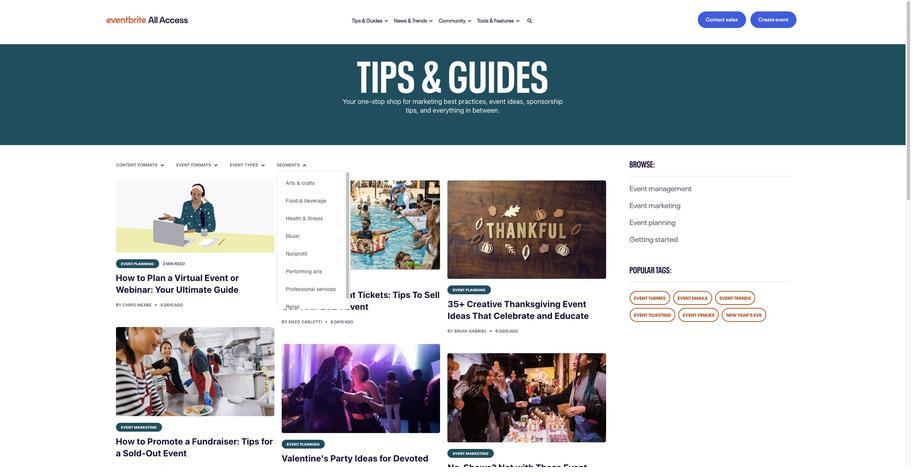 Task type: locate. For each thing, give the bounding box(es) containing it.
0 horizontal spatial guides
[[367, 16, 383, 23]]

1 horizontal spatial 6
[[496, 328, 498, 334]]

2 formats from the left
[[191, 162, 211, 167]]

0 vertical spatial 6 days ago
[[331, 319, 353, 325]]

event guests and food vendor image
[[448, 354, 607, 443]]

event
[[176, 162, 190, 167], [230, 162, 244, 167], [630, 182, 648, 193], [630, 199, 648, 210], [630, 216, 648, 227], [121, 261, 133, 266], [205, 273, 228, 283], [287, 278, 299, 283], [453, 287, 465, 292], [332, 290, 356, 300], [634, 294, 648, 301], [678, 294, 692, 301], [720, 294, 734, 301], [563, 299, 587, 309], [345, 301, 369, 312], [634, 311, 648, 318], [683, 311, 697, 318], [121, 424, 133, 430], [287, 442, 299, 447], [163, 448, 187, 458], [453, 451, 465, 456], [282, 465, 306, 467]]

your left the one-
[[343, 98, 356, 105]]

ultimate
[[176, 284, 212, 295]]

1 horizontal spatial arrow image
[[516, 20, 520, 22]]

performing
[[286, 269, 312, 275]]

& for news & trends link
[[408, 16, 412, 23]]

arrow image
[[429, 20, 433, 22], [468, 20, 472, 22]]

to up webinar:
[[137, 273, 145, 283]]

how to sell event tickets: tips to sell out your 2024 event link
[[282, 285, 441, 317]]

and inside your one-stop shop for marketing best practices, event ideas, sponsorship tips, and everything in between.
[[420, 106, 431, 114]]

event trends link
[[716, 291, 756, 305]]

event right create
[[776, 15, 789, 22]]

plan
[[147, 273, 166, 283]]

your
[[343, 98, 356, 105], [155, 284, 174, 295], [299, 301, 318, 312]]

0 horizontal spatial days
[[164, 302, 174, 308]]

event planning up 35+
[[453, 287, 486, 292]]

1 vertical spatial by
[[282, 320, 288, 324]]

6 down "2024" at left
[[331, 319, 333, 325]]

themes
[[649, 294, 666, 301]]

0 vertical spatial out
[[282, 301, 297, 312]]

arrow image right trends
[[429, 20, 433, 22]]

arrow image inside event types popup button
[[261, 164, 265, 167]]

segments
[[277, 162, 301, 167]]

2 arrow image from the left
[[214, 164, 218, 167]]

0 horizontal spatial sell
[[315, 290, 330, 300]]

1 vertical spatial for
[[261, 436, 273, 447]]

nonprofit
[[286, 251, 307, 257]]

how inside how to plan a virtual event or webinar: your ultimate guide
[[116, 273, 135, 283]]

formats inside dropdown button
[[191, 162, 211, 167]]

formats
[[138, 162, 158, 167], [191, 162, 211, 167]]

1 to from the left
[[303, 290, 313, 300]]

days down celebrate
[[499, 328, 509, 334]]

nonprofit link
[[277, 245, 345, 263]]

event marketing link
[[630, 199, 681, 210], [282, 276, 328, 285], [116, 423, 162, 432], [448, 449, 494, 458]]

for inside how to promote a fundraiser: tips for a sold-out event
[[261, 436, 273, 447]]

to for plan
[[137, 273, 145, 283]]

event inside dropdown button
[[176, 162, 190, 167]]

event planning up getting started
[[630, 216, 676, 227]]

create event link
[[751, 11, 797, 28]]

a right the plan
[[168, 273, 173, 283]]

food
[[286, 198, 298, 204]]

2 arrow image from the left
[[468, 20, 472, 22]]

0 horizontal spatial 6
[[331, 319, 333, 325]]

performing arts
[[286, 269, 322, 275]]

1 horizontal spatial days
[[334, 319, 344, 325]]

days for your
[[334, 319, 344, 325]]

sold-
[[123, 448, 146, 458]]

management
[[649, 182, 692, 193]]

sell left 35+
[[425, 290, 440, 300]]

event inside how to promote a fundraiser: tips for a sold-out event
[[163, 448, 187, 458]]

4 arrow image from the left
[[303, 164, 307, 167]]

0 horizontal spatial and
[[420, 106, 431, 114]]

0 horizontal spatial arrow image
[[429, 20, 433, 22]]

a inside how to plan a virtual event or webinar: your ultimate guide
[[168, 273, 173, 283]]

2 horizontal spatial a
[[185, 436, 190, 447]]

arrow image inside tools & features link
[[516, 20, 520, 22]]

1 horizontal spatial for
[[380, 453, 392, 464]]

6
[[331, 319, 333, 325], [496, 328, 498, 334]]

event formats button
[[176, 162, 218, 168]]

0 vertical spatial and
[[420, 106, 431, 114]]

0 horizontal spatial your
[[155, 284, 174, 295]]

to up sold- in the left bottom of the page
[[137, 436, 145, 447]]

arrow image inside content formats "dropdown button"
[[160, 164, 164, 167]]

1 horizontal spatial arrow image
[[468, 20, 472, 22]]

segments button
[[277, 162, 307, 168]]

arrow image for event formats
[[214, 164, 218, 167]]

1 horizontal spatial out
[[282, 301, 297, 312]]

and down thanksgiving on the right bottom
[[537, 311, 553, 321]]

2 vertical spatial a
[[116, 448, 121, 458]]

health
[[286, 216, 301, 221]]

ideas
[[448, 311, 471, 321], [355, 453, 378, 464]]

in
[[466, 106, 471, 114]]

everything
[[433, 106, 464, 114]]

formats inside "dropdown button"
[[138, 162, 158, 167]]

between.
[[473, 106, 500, 114]]

to
[[137, 273, 145, 283], [137, 436, 145, 447]]

new year's eve
[[727, 311, 762, 318]]

tips inside how to promote a fundraiser: tips for a sold-out event
[[242, 436, 259, 447]]

event up between.
[[490, 98, 506, 105]]

ideas inside the 35+ creative thanksgiving event ideas that celebrate and educate
[[448, 311, 471, 321]]

2 to from the top
[[137, 436, 145, 447]]

valentine's
[[282, 453, 329, 464]]

arrow image left news
[[385, 20, 388, 22]]

how up webinar:
[[116, 273, 135, 283]]

a right 'promote'
[[185, 436, 190, 447]]

how inside how to promote a fundraiser: tips for a sold-out event
[[116, 436, 135, 447]]

out down 'promote'
[[146, 448, 161, 458]]

2 vertical spatial how
[[116, 436, 135, 447]]

a left sold- in the left bottom of the page
[[116, 448, 121, 458]]

arrow image
[[160, 164, 164, 167], [214, 164, 218, 167], [261, 164, 265, 167], [303, 164, 307, 167]]

1 vertical spatial your
[[155, 284, 174, 295]]

1 horizontal spatial guides
[[448, 39, 549, 104]]

2 horizontal spatial your
[[343, 98, 356, 105]]

started
[[655, 233, 678, 244]]

1 to from the top
[[137, 273, 145, 283]]

planning up valentine's
[[300, 442, 320, 447]]

a for fundraiser:
[[185, 436, 190, 447]]

event planning link up 35+
[[448, 286, 491, 295]]

create event
[[759, 15, 789, 22]]

event emails link
[[674, 291, 713, 305]]

professional services
[[286, 286, 336, 292]]

event planning link up the plan
[[116, 259, 159, 268]]

arrow image for guides
[[385, 20, 388, 22]]

1 vertical spatial to
[[137, 436, 145, 447]]

arrow image inside news & trends link
[[429, 20, 433, 22]]

1 horizontal spatial your
[[299, 301, 318, 312]]

to
[[303, 290, 313, 300], [413, 290, 423, 300]]

1 vertical spatial out
[[146, 448, 161, 458]]

out up enzo
[[282, 301, 297, 312]]

1 vertical spatial tips & guides
[[357, 39, 549, 104]]

event planning for valentine's party ideas for devoted event creators
[[287, 442, 320, 447]]

news & trends link
[[391, 12, 436, 28]]

1 horizontal spatial formats
[[191, 162, 211, 167]]

ideas inside valentine's party ideas for devoted event creators
[[355, 453, 378, 464]]

people laughing while serving food image
[[116, 327, 275, 416]]

practices,
[[459, 98, 488, 105]]

how up retail
[[282, 290, 301, 300]]

& right tools
[[490, 16, 493, 23]]

arrow image inside segments popup button
[[303, 164, 307, 167]]

event planning up the plan
[[121, 261, 154, 266]]

getting started
[[630, 233, 678, 244]]

search icon image
[[528, 18, 533, 24]]

by left chris
[[116, 302, 122, 307]]

& right arts
[[297, 180, 300, 186]]

couple dancing in nightclub image
[[282, 344, 441, 433]]

by left enzo
[[282, 320, 288, 324]]

1 horizontal spatial ideas
[[448, 311, 471, 321]]

event marketing for lots of people at a pool party image
[[287, 278, 323, 283]]

tips & guides
[[352, 16, 383, 23], [357, 39, 549, 104]]

1 vertical spatial guides
[[448, 39, 549, 104]]

ideas right party
[[355, 453, 378, 464]]

tips inside "how to sell event tickets: tips to sell out your 2024 event"
[[393, 290, 411, 300]]

1 vertical spatial ago
[[345, 319, 353, 325]]

0 vertical spatial days
[[164, 302, 174, 308]]

arrow image inside event formats dropdown button
[[214, 164, 218, 167]]

6 for thanksgiving
[[496, 328, 498, 334]]

0 vertical spatial for
[[403, 98, 411, 105]]

by left brian at the bottom of the page
[[448, 329, 454, 334]]

1 vertical spatial ideas
[[355, 453, 378, 464]]

1 horizontal spatial event
[[776, 15, 789, 22]]

6 days ago for sell
[[331, 319, 353, 325]]

2 arrow image from the left
[[516, 20, 520, 22]]

and
[[420, 106, 431, 114], [537, 311, 553, 321]]

arrow image for features
[[516, 20, 520, 22]]

1 horizontal spatial to
[[413, 290, 423, 300]]

arrow image right types
[[261, 164, 265, 167]]

your down the plan
[[155, 284, 174, 295]]

gabriel
[[469, 329, 487, 334]]

3 min read
[[163, 260, 185, 266]]

arrow image left the search icon
[[516, 20, 520, 22]]

1 vertical spatial and
[[537, 311, 553, 321]]

your inside "how to sell event tickets: tips to sell out your 2024 event"
[[299, 301, 318, 312]]

6 days ago down celebrate
[[496, 328, 518, 334]]

1 horizontal spatial 6 days ago
[[496, 328, 518, 334]]

how
[[116, 273, 135, 283], [282, 290, 301, 300], [116, 436, 135, 447]]

retail link
[[277, 298, 345, 316]]

&
[[362, 16, 366, 23], [408, 16, 412, 23], [490, 16, 493, 23], [422, 39, 442, 104], [297, 180, 300, 186], [299, 198, 303, 204], [303, 216, 306, 221]]

days down "2024" at left
[[334, 319, 344, 325]]

0 horizontal spatial arrow image
[[385, 20, 388, 22]]

planning for how to plan a virtual event or webinar: your ultimate guide
[[134, 261, 154, 266]]

1 horizontal spatial a
[[168, 273, 173, 283]]

carletti
[[302, 320, 322, 324]]

0 vertical spatial your
[[343, 98, 356, 105]]

types
[[245, 162, 258, 167]]

1 vertical spatial 6 days ago
[[496, 328, 518, 334]]

emails
[[692, 294, 708, 301]]

a for virtual
[[168, 273, 173, 283]]

health & fitness link
[[277, 210, 345, 227]]

event planning link up valentine's
[[282, 440, 325, 449]]

& right news
[[408, 16, 412, 23]]

to for promote
[[137, 436, 145, 447]]

by for how to plan a virtual event or webinar: your ultimate guide
[[116, 302, 122, 307]]

arrow image left tools
[[468, 20, 472, 22]]

2 vertical spatial days
[[499, 328, 509, 334]]

ago for ultimate
[[175, 302, 183, 308]]

0 vertical spatial event
[[776, 15, 789, 22]]

2 vertical spatial your
[[299, 301, 318, 312]]

how inside "how to sell event tickets: tips to sell out your 2024 event"
[[282, 290, 301, 300]]

days right the '4' at the left of the page
[[164, 302, 174, 308]]

& for tools & features link
[[490, 16, 493, 23]]

1 horizontal spatial sell
[[425, 290, 440, 300]]

& right food
[[299, 198, 303, 204]]

4
[[160, 302, 163, 308]]

1 formats from the left
[[138, 162, 158, 167]]

that
[[473, 311, 492, 321]]

for inside your one-stop shop for marketing best practices, event ideas, sponsorship tips, and everything in between.
[[403, 98, 411, 105]]

planning for 35+ creative thanksgiving event ideas that celebrate and educate
[[466, 287, 486, 292]]

planning
[[649, 216, 676, 227], [134, 261, 154, 266], [466, 287, 486, 292], [300, 442, 320, 447]]

how to sell event tickets: tips to sell out your 2024 event
[[282, 290, 440, 312]]

event planning link for how to plan a virtual event or webinar: your ultimate guide
[[116, 259, 159, 268]]

2 horizontal spatial ago
[[510, 328, 518, 334]]

0 horizontal spatial ago
[[175, 302, 183, 308]]

& left news
[[362, 16, 366, 23]]

event marketing
[[630, 199, 681, 210], [287, 278, 323, 283], [121, 424, 157, 430], [453, 451, 489, 456]]

arrow image right segments
[[303, 164, 307, 167]]

0 horizontal spatial formats
[[138, 162, 158, 167]]

ideas down 35+
[[448, 311, 471, 321]]

0 vertical spatial guides
[[367, 16, 383, 23]]

arrow image for community
[[468, 20, 472, 22]]

ago for your
[[345, 319, 353, 325]]

arrow image
[[385, 20, 388, 22], [516, 20, 520, 22]]

your up carletti
[[299, 301, 318, 312]]

tickets:
[[358, 290, 391, 300]]

2 vertical spatial for
[[380, 453, 392, 464]]

0 vertical spatial how
[[116, 273, 135, 283]]

1 vertical spatial days
[[334, 319, 344, 325]]

by for 35+ creative thanksgiving event ideas that celebrate and educate
[[448, 329, 454, 334]]

0 vertical spatial a
[[168, 273, 173, 283]]

sell up "2024" at left
[[315, 290, 330, 300]]

6 right gabriel
[[496, 328, 498, 334]]

0 horizontal spatial 6 days ago
[[331, 319, 353, 325]]

how up sold- in the left bottom of the page
[[116, 436, 135, 447]]

ago down how to sell event tickets: tips to sell out your 2024 event link
[[345, 319, 353, 325]]

1 vertical spatial event
[[490, 98, 506, 105]]

1 horizontal spatial ago
[[345, 319, 353, 325]]

to inside how to promote a fundraiser: tips for a sold-out event
[[137, 436, 145, 447]]

0 vertical spatial ago
[[175, 302, 183, 308]]

0 horizontal spatial to
[[303, 290, 313, 300]]

0 vertical spatial to
[[137, 273, 145, 283]]

and right tips,
[[420, 106, 431, 114]]

ticketing
[[649, 311, 671, 318]]

1 vertical spatial a
[[185, 436, 190, 447]]

content formats button
[[116, 162, 165, 168]]

ago down celebrate
[[510, 328, 518, 334]]

marketing for people laughing while serving food image
[[134, 424, 157, 430]]

1 vertical spatial how
[[282, 290, 301, 300]]

0 vertical spatial ideas
[[448, 311, 471, 321]]

marketing
[[413, 98, 442, 105], [649, 199, 681, 210], [300, 278, 323, 283], [134, 424, 157, 430], [466, 451, 489, 456]]

news
[[394, 16, 407, 23]]

valentine's party ideas for devoted event creators
[[282, 453, 429, 467]]

0 horizontal spatial for
[[261, 436, 273, 447]]

0 horizontal spatial event
[[490, 98, 506, 105]]

2 vertical spatial by
[[448, 329, 454, 334]]

2 horizontal spatial days
[[499, 328, 509, 334]]

read
[[175, 260, 185, 266]]

popular tags:
[[630, 263, 672, 276]]

6 days ago down "2024" at left
[[331, 319, 353, 325]]

create
[[759, 15, 775, 22]]

3 arrow image from the left
[[261, 164, 265, 167]]

2024
[[320, 301, 343, 312]]

ago right the '4' at the left of the page
[[175, 302, 183, 308]]

2 horizontal spatial for
[[403, 98, 411, 105]]

arrow image inside community link
[[468, 20, 472, 22]]

1 arrow image from the left
[[429, 20, 433, 22]]

marketing for lots of people at a pool party image
[[300, 278, 323, 283]]

arrow image right event formats
[[214, 164, 218, 167]]

arrow image for event types
[[261, 164, 265, 167]]

guides
[[367, 16, 383, 23], [448, 39, 549, 104]]

event inside valentine's party ideas for devoted event creators
[[282, 465, 306, 467]]

beverage
[[304, 198, 327, 204]]

to inside how to plan a virtual event or webinar: your ultimate guide
[[137, 273, 145, 283]]

1 horizontal spatial by
[[282, 320, 288, 324]]

1 arrow image from the left
[[160, 164, 164, 167]]

0 horizontal spatial by
[[116, 302, 122, 307]]

6 days ago
[[331, 319, 353, 325], [496, 328, 518, 334]]

1 vertical spatial 6
[[496, 328, 498, 334]]

1 sell from the left
[[315, 290, 330, 300]]

& for tips & guides link
[[362, 16, 366, 23]]

0 vertical spatial by
[[116, 302, 122, 307]]

event planning up valentine's
[[287, 442, 320, 447]]

event planning link
[[630, 216, 676, 227], [116, 259, 159, 268], [448, 286, 491, 295], [282, 440, 325, 449]]

& right health
[[303, 216, 306, 221]]

0 vertical spatial 6
[[331, 319, 333, 325]]

arrow image inside tips & guides link
[[385, 20, 388, 22]]

2 horizontal spatial by
[[448, 329, 454, 334]]

tips
[[352, 16, 361, 23], [357, 39, 416, 104], [393, 290, 411, 300], [242, 436, 259, 447]]

1 arrow image from the left
[[385, 20, 388, 22]]

0 horizontal spatial out
[[146, 448, 161, 458]]

arrow image right content formats
[[160, 164, 164, 167]]

0 horizontal spatial ideas
[[355, 453, 378, 464]]

planning up the plan
[[134, 261, 154, 266]]

planning up the creative
[[466, 287, 486, 292]]

days
[[164, 302, 174, 308], [334, 319, 344, 325], [499, 328, 509, 334]]

& for health & fitness link
[[303, 216, 306, 221]]

1 horizontal spatial and
[[537, 311, 553, 321]]



Task type: vqa. For each thing, say whether or not it's contained in the screenshot.
35+ Creative Thanksgiving Event Ideas That Celebrate and Educate's Event planning
yes



Task type: describe. For each thing, give the bounding box(es) containing it.
event marketing link for lots of people at a pool party image
[[282, 276, 328, 285]]

lots of people at a pool party image
[[282, 181, 441, 270]]

days for ultimate
[[164, 302, 174, 308]]

by chris meabe
[[116, 302, 153, 307]]

brian
[[455, 329, 468, 334]]

event marketing for people laughing while serving food image
[[121, 424, 157, 430]]

webinar:
[[116, 284, 153, 295]]

valentine's party ideas for devoted event creators link
[[282, 449, 441, 467]]

virtual
[[175, 273, 203, 283]]

by brian gabriel
[[448, 329, 488, 334]]

meabe
[[137, 302, 152, 307]]

& for arts & crafts link
[[297, 180, 300, 186]]

segments element
[[277, 171, 351, 316]]

arts
[[286, 180, 295, 186]]

for inside valentine's party ideas for devoted event creators
[[380, 453, 392, 464]]

your inside your one-stop shop for marketing best practices, event ideas, sponsorship tips, and everything in between.
[[343, 98, 356, 105]]

trends
[[413, 16, 428, 23]]

or
[[230, 273, 239, 283]]

enzo
[[289, 320, 300, 324]]

ideas,
[[508, 98, 525, 105]]

event marketing link for event guests and food vendor image
[[448, 449, 494, 458]]

contact sales
[[706, 15, 738, 22]]

35+ creative thanksgiving event ideas that celebrate and educate link
[[448, 295, 607, 326]]

out inside how to promote a fundraiser: tips for a sold-out event
[[146, 448, 161, 458]]

0 horizontal spatial a
[[116, 448, 121, 458]]

event planning link for 35+ creative thanksgiving event ideas that celebrate and educate
[[448, 286, 491, 295]]

educate
[[555, 311, 589, 321]]

event planning link for valentine's party ideas for devoted event creators
[[282, 440, 325, 449]]

marketing for event guests and food vendor image
[[466, 451, 489, 456]]

sales
[[726, 15, 738, 22]]

one-
[[358, 98, 372, 105]]

getting
[[630, 233, 654, 244]]

planning up started
[[649, 216, 676, 227]]

popular
[[630, 263, 655, 276]]

event inside how to plan a virtual event or webinar: your ultimate guide
[[205, 273, 228, 283]]

marketing inside your one-stop shop for marketing best practices, event ideas, sponsorship tips, and everything in between.
[[413, 98, 442, 105]]

event marketing for event guests and food vendor image
[[453, 451, 489, 456]]

by enzo carletti
[[282, 320, 323, 324]]

retail
[[286, 304, 299, 310]]

planning for valentine's party ideas for devoted event creators
[[300, 442, 320, 447]]

4 days ago
[[160, 302, 183, 308]]

out inside "how to sell event tickets: tips to sell out your 2024 event"
[[282, 301, 297, 312]]

event planning for 35+ creative thanksgiving event ideas that celebrate and educate
[[453, 287, 486, 292]]

your one-stop shop for marketing best practices, event ideas, sponsorship tips, and everything in between.
[[343, 98, 563, 114]]

community link
[[436, 12, 475, 28]]

event formats
[[176, 162, 212, 167]]

tools & features link
[[475, 12, 523, 28]]

and inside the 35+ creative thanksgiving event ideas that celebrate and educate
[[537, 311, 553, 321]]

formats for content
[[138, 162, 158, 167]]

& left best
[[422, 39, 442, 104]]

new year's eve link
[[722, 308, 767, 322]]

0 vertical spatial tips & guides
[[352, 16, 383, 23]]

2 to from the left
[[413, 290, 423, 300]]

getting started link
[[630, 233, 678, 244]]

tags:
[[656, 263, 672, 276]]

professional
[[286, 286, 315, 292]]

creators
[[308, 465, 344, 467]]

news & trends
[[394, 16, 428, 23]]

event types
[[230, 162, 259, 167]]

tools & features
[[478, 16, 514, 23]]

services
[[317, 286, 336, 292]]

music link
[[277, 227, 345, 245]]

by brian gabriel link
[[448, 329, 488, 334]]

event inside popup button
[[230, 162, 244, 167]]

chris
[[123, 302, 136, 307]]

2 vertical spatial ago
[[510, 328, 518, 334]]

35+ creative thanksgiving event ideas that celebrate and educate
[[448, 299, 589, 321]]

by for how to sell event tickets: tips to sell out your 2024 event
[[282, 320, 288, 324]]

how for how to promote a fundraiser: tips for a sold-out event
[[116, 436, 135, 447]]

formats for event
[[191, 162, 211, 167]]

arts & crafts
[[286, 180, 315, 186]]

how to promote a fundraiser: tips for a sold-out event
[[116, 436, 273, 458]]

health & fitness
[[286, 216, 323, 221]]

arrow image for segments
[[303, 164, 307, 167]]

your inside how to plan a virtual event or webinar: your ultimate guide
[[155, 284, 174, 295]]

performing arts link
[[277, 263, 345, 280]]

event management link
[[630, 182, 692, 193]]

devoted
[[394, 453, 429, 464]]

tips,
[[406, 106, 419, 114]]

stop
[[372, 98, 385, 105]]

event management
[[630, 182, 692, 193]]

guide
[[214, 284, 239, 295]]

how for how to sell event tickets: tips to sell out your 2024 event
[[282, 290, 301, 300]]

arts & crafts link
[[277, 174, 345, 192]]

arts
[[313, 269, 322, 275]]

event marketing link for people laughing while serving food image
[[116, 423, 162, 432]]

content
[[116, 162, 136, 167]]

how to plan a virtual event or webinar: your ultimate guide
[[116, 273, 239, 295]]

event inside the 35+ creative thanksgiving event ideas that celebrate and educate
[[563, 299, 587, 309]]

shop
[[387, 98, 401, 105]]

food & beverage link
[[277, 192, 345, 210]]

event inside your one-stop shop for marketing best practices, event ideas, sponsorship tips, and everything in between.
[[490, 98, 506, 105]]

contact sales link
[[698, 11, 747, 28]]

3
[[163, 260, 165, 266]]

event planning link up getting started
[[630, 216, 676, 227]]

6 days ago for thanksgiving
[[496, 328, 518, 334]]

& for 'food & beverage' link
[[299, 198, 303, 204]]

6 for sell
[[331, 319, 333, 325]]

browse:
[[630, 157, 656, 170]]

event ticketing link
[[630, 308, 676, 322]]

35+
[[448, 299, 465, 309]]

min
[[166, 260, 174, 266]]

event themes link
[[630, 291, 671, 305]]

2 sell from the left
[[425, 290, 440, 300]]

features
[[494, 16, 514, 23]]

how for how to plan a virtual event or webinar: your ultimate guide
[[116, 273, 135, 283]]

logo eventbrite image
[[105, 13, 189, 26]]

arrow image for content formats
[[160, 164, 164, 167]]

food & beverage
[[286, 198, 327, 204]]

fitness
[[308, 216, 323, 221]]

arrow image for news & trends
[[429, 20, 433, 22]]

event types button
[[230, 162, 265, 168]]

new
[[727, 311, 737, 318]]

tools
[[478, 16, 489, 23]]

event venues link
[[679, 308, 720, 322]]

event planning for how to plan a virtual event or webinar: your ultimate guide
[[121, 261, 154, 266]]

community
[[439, 16, 466, 23]]

music
[[286, 233, 300, 239]]

year's
[[738, 311, 753, 318]]

venues
[[698, 311, 715, 318]]

contact
[[706, 15, 725, 22]]



